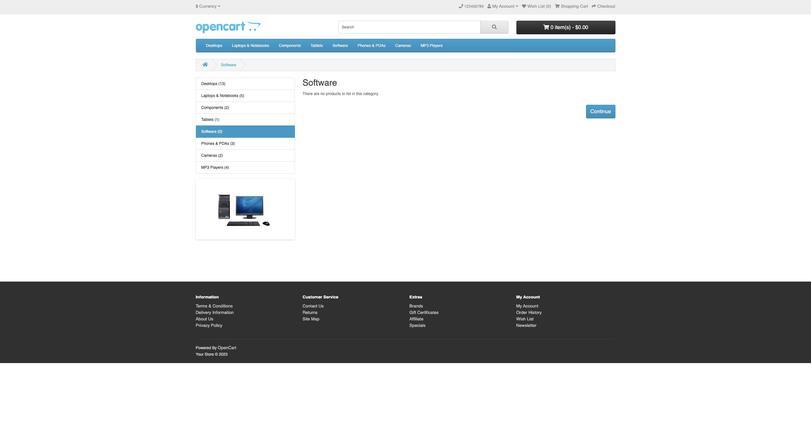 Task type: describe. For each thing, give the bounding box(es) containing it.
0
[[551, 24, 554, 30]]

there are no products to list in this category.
[[303, 92, 379, 96]]

shopping cart link
[[555, 4, 588, 9]]

©
[[215, 353, 218, 357]]

tablets (1)
[[201, 118, 219, 122]]

extras
[[410, 295, 423, 300]]

components (2)
[[201, 106, 229, 110]]

order history link
[[517, 311, 542, 315]]

about
[[196, 317, 207, 322]]

terms
[[196, 304, 207, 309]]

newsletter link
[[517, 324, 537, 328]]

notebooks for laptops & notebooks
[[251, 43, 269, 48]]

& for terms & conditions delivery information about us privacy policy
[[209, 304, 212, 309]]

brands gift certificates affiliate specials
[[410, 304, 439, 328]]

mp3 for mp3 players (4)
[[201, 166, 209, 170]]

currency
[[199, 4, 217, 9]]

are
[[314, 92, 320, 96]]

us inside terms & conditions delivery information about us privacy policy
[[208, 317, 213, 322]]

0 vertical spatial information
[[196, 295, 219, 300]]

0 item(s) - $0.00 button
[[517, 21, 616, 34]]

brands
[[410, 304, 423, 309]]

& for phones & pdas
[[372, 43, 375, 48]]

wish list (0) link
[[522, 4, 551, 9]]

home image
[[203, 62, 208, 67]]

mp3 players (4)
[[201, 166, 229, 170]]

conditions
[[213, 304, 233, 309]]

pdas for phones & pdas
[[376, 43, 386, 48]]

laptops & notebooks (5)
[[201, 94, 244, 98]]

phones for phones & pdas
[[358, 43, 371, 48]]

share image
[[592, 4, 596, 8]]

phones & pdas link
[[353, 39, 391, 52]]

this
[[356, 92, 362, 96]]

(13)
[[219, 82, 226, 86]]

specials
[[410, 324, 426, 328]]

1 horizontal spatial (0)
[[546, 4, 551, 9]]

0 item(s) - $0.00
[[549, 24, 589, 30]]

opencart
[[218, 346, 236, 351]]

cameras for cameras
[[395, 43, 411, 48]]

(2) for cameras (2)
[[218, 154, 223, 158]]

phones & pdas (3)
[[201, 142, 235, 146]]

desktops (13)
[[201, 82, 226, 86]]

map
[[311, 317, 320, 322]]

customer service
[[303, 295, 339, 300]]

site map link
[[303, 317, 320, 322]]

laptops & notebooks
[[232, 43, 269, 48]]

information inside terms & conditions delivery information about us privacy policy
[[212, 311, 234, 315]]

delivery
[[196, 311, 211, 315]]

specials link
[[410, 324, 426, 328]]

terms & conditions delivery information about us privacy policy
[[196, 304, 234, 328]]

1 vertical spatial my account link
[[517, 304, 539, 309]]

cameras for cameras (2)
[[201, 154, 217, 158]]

in
[[352, 92, 355, 96]]

contact us returns site map
[[303, 304, 324, 322]]

components for components
[[279, 43, 301, 48]]

us inside "contact us returns site map"
[[319, 304, 324, 309]]

phones & pdas (3) link
[[196, 138, 295, 150]]

privacy policy link
[[196, 324, 222, 328]]

tablets for tablets
[[311, 43, 323, 48]]

mp3 for mp3 players
[[421, 43, 429, 48]]

continue
[[591, 109, 611, 115]]

returns
[[303, 311, 318, 315]]

about us link
[[196, 317, 213, 322]]

continue link
[[587, 105, 616, 119]]

powered by opencart your store © 2023
[[196, 346, 236, 357]]

delivery information link
[[196, 311, 234, 315]]

contact
[[303, 304, 317, 309]]

contact us link
[[303, 304, 324, 309]]

2023
[[219, 353, 228, 357]]

shopping cart
[[561, 4, 588, 9]]

1 vertical spatial my
[[517, 295, 522, 300]]

history
[[529, 311, 542, 315]]

mp3 players (4) link
[[196, 162, 295, 174]]

wish list (0)
[[528, 4, 551, 9]]

shopping
[[561, 4, 579, 9]]

software (0) link
[[196, 126, 295, 138]]

brands link
[[410, 304, 423, 309]]

cart
[[580, 4, 588, 9]]

0 horizontal spatial software link
[[221, 63, 236, 67]]

service
[[324, 295, 339, 300]]

desktops for desktops
[[206, 43, 222, 48]]

checkout
[[598, 4, 616, 9]]

0 vertical spatial list
[[538, 4, 545, 9]]

opencart link
[[218, 346, 236, 351]]

laptops for laptops & notebooks
[[232, 43, 246, 48]]



Task type: vqa. For each thing, say whether or not it's contained in the screenshot.


Task type: locate. For each thing, give the bounding box(es) containing it.
my account link up order history link
[[517, 304, 539, 309]]

us
[[319, 304, 324, 309], [208, 317, 213, 322]]

mp3 players link
[[416, 39, 448, 52]]

0 vertical spatial my account
[[493, 4, 515, 9]]

123456789
[[465, 4, 484, 9]]

returns link
[[303, 311, 318, 315]]

us up privacy policy link
[[208, 317, 213, 322]]

0 vertical spatial pdas
[[376, 43, 386, 48]]

2 vertical spatial account
[[523, 304, 539, 309]]

notebooks left the components link
[[251, 43, 269, 48]]

caret down image
[[218, 4, 221, 8]]

0 vertical spatial laptops
[[232, 43, 246, 48]]

1 vertical spatial information
[[212, 311, 234, 315]]

0 vertical spatial desktops
[[206, 43, 222, 48]]

software (0)
[[201, 130, 223, 134]]

1 horizontal spatial (2)
[[224, 106, 229, 110]]

account inside my account order history wish list newsletter
[[523, 304, 539, 309]]

gift certificates link
[[410, 311, 439, 315]]

shopping cart image
[[544, 24, 549, 30]]

hp banner image
[[213, 180, 278, 239]]

1 vertical spatial phones
[[201, 142, 215, 146]]

tablets inside tablets (1) link
[[201, 118, 214, 122]]

shopping cart image
[[555, 4, 560, 8]]

1 vertical spatial account
[[523, 295, 540, 300]]

my account up order history link
[[517, 295, 540, 300]]

0 horizontal spatial mp3
[[201, 166, 209, 170]]

privacy
[[196, 324, 210, 328]]

0 horizontal spatial us
[[208, 317, 213, 322]]

certificates
[[417, 311, 439, 315]]

affiliate link
[[410, 317, 424, 322]]

0 vertical spatial cameras
[[395, 43, 411, 48]]

components for components (2)
[[201, 106, 223, 110]]

1 vertical spatial tablets
[[201, 118, 214, 122]]

pdas for phones & pdas (3)
[[219, 142, 229, 146]]

0 horizontal spatial (2)
[[218, 154, 223, 158]]

wish list link
[[517, 317, 534, 322]]

cameras link
[[391, 39, 416, 52]]

0 horizontal spatial my account
[[493, 4, 515, 9]]

1 horizontal spatial players
[[430, 43, 443, 48]]

(0) inside 'link'
[[218, 130, 223, 134]]

1 horizontal spatial software link
[[328, 39, 353, 52]]

0 vertical spatial phones
[[358, 43, 371, 48]]

list down order history link
[[527, 317, 534, 322]]

software for the rightmost software link
[[333, 43, 348, 48]]

0 horizontal spatial notebooks
[[220, 94, 239, 98]]

products
[[326, 92, 341, 96]]

tablets inside tablets link
[[311, 43, 323, 48]]

tablets
[[311, 43, 323, 48], [201, 118, 214, 122]]

pdas left (3)
[[219, 142, 229, 146]]

players for mp3 players (4)
[[210, 166, 223, 170]]

& up delivery information link on the left bottom of the page
[[209, 304, 212, 309]]

wish right heart image on the top
[[528, 4, 537, 9]]

0 vertical spatial notebooks
[[251, 43, 269, 48]]

gift
[[410, 311, 416, 315]]

& up components (2)
[[216, 94, 219, 98]]

& for laptops & notebooks (5)
[[216, 94, 219, 98]]

laptops down desktops (13)
[[201, 94, 215, 98]]

phones
[[358, 43, 371, 48], [201, 142, 215, 146]]

there
[[303, 92, 313, 96]]

& for phones & pdas (3)
[[216, 142, 218, 146]]

notebooks for laptops & notebooks (5)
[[220, 94, 239, 98]]

your
[[196, 353, 204, 357]]

laptops
[[232, 43, 246, 48], [201, 94, 215, 98]]

1 vertical spatial my account
[[517, 295, 540, 300]]

components left tablets link
[[279, 43, 301, 48]]

wish
[[528, 4, 537, 9], [517, 317, 526, 322]]

newsletter
[[517, 324, 537, 328]]

(4)
[[224, 166, 229, 170]]

software up (13)
[[221, 63, 236, 67]]

category.
[[363, 92, 379, 96]]

wish inside my account order history wish list newsletter
[[517, 317, 526, 322]]

1 horizontal spatial tablets
[[311, 43, 323, 48]]

0 horizontal spatial components
[[201, 106, 223, 110]]

0 vertical spatial my
[[493, 4, 498, 9]]

1 vertical spatial (0)
[[218, 130, 223, 134]]

0 vertical spatial wish
[[528, 4, 537, 9]]

1 horizontal spatial notebooks
[[251, 43, 269, 48]]

(0) up phones & pdas (3)
[[218, 130, 223, 134]]

caret down image
[[516, 4, 519, 8]]

tablets left '(1)'
[[201, 118, 214, 122]]

customer
[[303, 295, 322, 300]]

checkout link
[[592, 4, 616, 9]]

2 vertical spatial my
[[517, 304, 522, 309]]

0 vertical spatial us
[[319, 304, 324, 309]]

0 vertical spatial software link
[[328, 39, 353, 52]]

0 horizontal spatial wish
[[517, 317, 526, 322]]

software link
[[328, 39, 353, 52], [221, 63, 236, 67]]

information
[[196, 295, 219, 300], [212, 311, 234, 315]]

mp3 right cameras link
[[421, 43, 429, 48]]

mp3 players
[[421, 43, 443, 48]]

store
[[205, 353, 214, 357]]

players
[[430, 43, 443, 48], [210, 166, 223, 170]]

0 vertical spatial components
[[279, 43, 301, 48]]

1 vertical spatial list
[[527, 317, 534, 322]]

my account order history wish list newsletter
[[517, 304, 542, 328]]

0 vertical spatial mp3
[[421, 43, 429, 48]]

0 horizontal spatial laptops
[[201, 94, 215, 98]]

laptops inside laptops & notebooks link
[[232, 43, 246, 48]]

software down tablets (1) on the left top
[[201, 130, 217, 134]]

no
[[321, 92, 325, 96]]

1 horizontal spatial laptops
[[232, 43, 246, 48]]

wish down 'order'
[[517, 317, 526, 322]]

your store image
[[196, 21, 261, 33]]

0 horizontal spatial tablets
[[201, 118, 214, 122]]

laptops & notebooks link
[[227, 39, 274, 52]]

terms & conditions link
[[196, 304, 233, 309]]

site
[[303, 317, 310, 322]]

software
[[333, 43, 348, 48], [221, 63, 236, 67], [303, 78, 337, 88], [201, 130, 217, 134]]

players for mp3 players
[[430, 43, 443, 48]]

1 vertical spatial us
[[208, 317, 213, 322]]

$
[[196, 4, 198, 9]]

-
[[572, 24, 574, 30]]

laptops & notebooks (5) link
[[196, 90, 295, 102]]

1 horizontal spatial mp3
[[421, 43, 429, 48]]

cameras up the mp3 players (4)
[[201, 154, 217, 158]]

software link left the phones & pdas
[[328, 39, 353, 52]]

cameras (2)
[[201, 154, 223, 158]]

my account left caret down image
[[493, 4, 515, 9]]

1 vertical spatial pdas
[[219, 142, 229, 146]]

1 horizontal spatial us
[[319, 304, 324, 309]]

1 vertical spatial components
[[201, 106, 223, 110]]

order
[[517, 311, 527, 315]]

policy
[[211, 324, 222, 328]]

notebooks left "(5)"
[[220, 94, 239, 98]]

tablets (1) link
[[196, 114, 295, 126]]

my account link
[[488, 4, 519, 9], [517, 304, 539, 309]]

laptops inside laptops & notebooks (5) link
[[201, 94, 215, 98]]

laptops for laptops & notebooks (5)
[[201, 94, 215, 98]]

1 vertical spatial notebooks
[[220, 94, 239, 98]]

0 vertical spatial (2)
[[224, 106, 229, 110]]

1 vertical spatial desktops
[[201, 82, 218, 86]]

0 horizontal spatial list
[[527, 317, 534, 322]]

desktops left (13)
[[201, 82, 218, 86]]

1 vertical spatial mp3
[[201, 166, 209, 170]]

1 horizontal spatial pdas
[[376, 43, 386, 48]]

(2) for components (2)
[[224, 106, 229, 110]]

desktops up home "icon" at the left of page
[[206, 43, 222, 48]]

components up tablets (1) on the left top
[[201, 106, 223, 110]]

tablets link
[[306, 39, 328, 52]]

tablets right the components link
[[311, 43, 323, 48]]

1 horizontal spatial list
[[538, 4, 545, 9]]

software up the no
[[303, 78, 337, 88]]

search image
[[492, 25, 497, 29]]

0 horizontal spatial phones
[[201, 142, 215, 146]]

& left cameras link
[[372, 43, 375, 48]]

list left shopping cart icon
[[538, 4, 545, 9]]

0 horizontal spatial players
[[210, 166, 223, 170]]

1 vertical spatial (2)
[[218, 154, 223, 158]]

laptops down your store image on the left top of the page
[[232, 43, 246, 48]]

& down your store image on the left top of the page
[[247, 43, 250, 48]]

(0) left shopping cart icon
[[546, 4, 551, 9]]

1 vertical spatial players
[[210, 166, 223, 170]]

cameras
[[395, 43, 411, 48], [201, 154, 217, 158]]

0 horizontal spatial cameras
[[201, 154, 217, 158]]

phones for phones & pdas (3)
[[201, 142, 215, 146]]

user image
[[488, 4, 491, 8]]

software right tablets link
[[333, 43, 348, 48]]

0 horizontal spatial (0)
[[218, 130, 223, 134]]

0 vertical spatial (0)
[[546, 4, 551, 9]]

phones & pdas
[[358, 43, 386, 48]]

& for laptops & notebooks
[[247, 43, 250, 48]]

& inside terms & conditions delivery information about us privacy policy
[[209, 304, 212, 309]]

1 vertical spatial wish
[[517, 317, 526, 322]]

& up cameras (2)
[[216, 142, 218, 146]]

powered
[[196, 346, 211, 351]]

notebooks
[[251, 43, 269, 48], [220, 94, 239, 98]]

software link up (13)
[[221, 63, 236, 67]]

item(s)
[[555, 24, 571, 30]]

components (2) link
[[196, 102, 295, 114]]

(3)
[[230, 142, 235, 146]]

1 horizontal spatial wish
[[528, 4, 537, 9]]

software for left software link
[[221, 63, 236, 67]]

components link
[[274, 39, 306, 52]]

desktops link
[[201, 39, 227, 52]]

by
[[212, 346, 217, 351]]

heart image
[[522, 4, 527, 8]]

1 vertical spatial laptops
[[201, 94, 215, 98]]

0 horizontal spatial pdas
[[219, 142, 229, 146]]

to
[[342, 92, 345, 96]]

1 horizontal spatial components
[[279, 43, 301, 48]]

$0.00
[[576, 24, 589, 30]]

list
[[346, 92, 351, 96]]

1 vertical spatial cameras
[[201, 154, 217, 158]]

desktops for desktops (13)
[[201, 82, 218, 86]]

phone image
[[459, 4, 463, 8]]

1 vertical spatial software link
[[221, 63, 236, 67]]

tablets for tablets (1)
[[201, 118, 214, 122]]

cameras down search text field at top
[[395, 43, 411, 48]]

1 horizontal spatial cameras
[[395, 43, 411, 48]]

$ currency
[[196, 4, 217, 9]]

desktops (13) link
[[196, 78, 295, 90]]

0 vertical spatial my account link
[[488, 4, 519, 9]]

(2) down the laptops & notebooks (5)
[[224, 106, 229, 110]]

Search text field
[[338, 21, 481, 34]]

software inside 'link'
[[201, 130, 217, 134]]

software for software (0)
[[201, 130, 217, 134]]

mp3 down cameras (2)
[[201, 166, 209, 170]]

account
[[499, 4, 515, 9], [523, 295, 540, 300], [523, 304, 539, 309]]

(2) down phones & pdas (3)
[[218, 154, 223, 158]]

0 vertical spatial tablets
[[311, 43, 323, 48]]

my
[[493, 4, 498, 9], [517, 295, 522, 300], [517, 304, 522, 309]]

my account link left heart image on the top
[[488, 4, 519, 9]]

1 horizontal spatial phones
[[358, 43, 371, 48]]

1 horizontal spatial my account
[[517, 295, 540, 300]]

0 vertical spatial players
[[430, 43, 443, 48]]

pdas left cameras link
[[376, 43, 386, 48]]

us down customer service
[[319, 304, 324, 309]]

information down conditions
[[212, 311, 234, 315]]

list
[[538, 4, 545, 9], [527, 317, 534, 322]]

(0)
[[546, 4, 551, 9], [218, 130, 223, 134]]

pdas
[[376, 43, 386, 48], [219, 142, 229, 146]]

information up terms
[[196, 295, 219, 300]]

0 vertical spatial account
[[499, 4, 515, 9]]

list inside my account order history wish list newsletter
[[527, 317, 534, 322]]

my inside my account order history wish list newsletter
[[517, 304, 522, 309]]

(1)
[[215, 118, 219, 122]]



